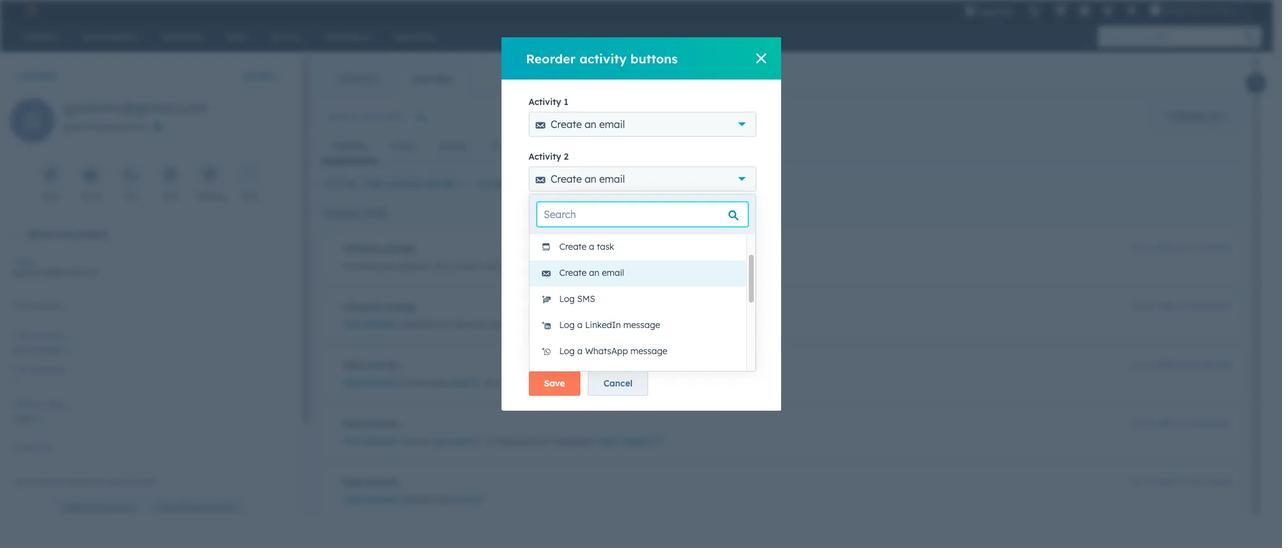 Task type: vqa. For each thing, say whether or not it's contained in the screenshot.
Create a task button
yes



Task type: describe. For each thing, give the bounding box(es) containing it.
filter activity (20/28)
[[364, 178, 457, 190]]

2 inside popup button
[[1236, 5, 1240, 15]]

meeting
[[605, 337, 644, 349]]

property
[[179, 504, 209, 513]]

to left "appointment"
[[485, 436, 494, 447]]

4 19, from the top
[[1146, 419, 1155, 428]]

create an email for activity 1
[[551, 118, 625, 131]]

collapse all
[[1169, 111, 1219, 122]]

tara schultz updated the lifecycle stage for this contact to lead . view details
[[343, 319, 667, 330]]

0 vertical spatial lifecycle
[[360, 261, 393, 272]]

contact's
[[106, 477, 138, 486]]

list box containing create a task
[[530, 234, 756, 391]]

log sms
[[560, 294, 596, 305]]

email for activity 2
[[600, 173, 625, 185]]

email image
[[85, 170, 96, 182]]

email gawain1@gmail.com
[[12, 257, 98, 278]]

change for opportunity
[[384, 243, 416, 254]]

tara inside tara schultz popup button
[[12, 345, 30, 356]]

lead for lead
[[12, 414, 33, 425]]

2 vertical spatial lord link
[[454, 494, 486, 509]]

sms
[[578, 294, 596, 305]]

am for created
[[1204, 478, 1216, 487]]

number
[[36, 301, 64, 310]]

(20/28)
[[425, 178, 457, 190]]

notes button
[[378, 131, 428, 161]]

notifications image
[[1127, 6, 1138, 17]]

at for updated the lifecycle stage for this contact to
[[1176, 302, 1183, 312]]

view down legal basis for processing contact's data
[[66, 504, 83, 513]]

view details link down whatsapp
[[556, 377, 622, 392]]

tasks
[[536, 141, 558, 152]]

filter by:
[[323, 178, 358, 190]]

apoptosis studios 2
[[1164, 5, 1240, 15]]

moved for to appointment scheduled .
[[400, 436, 428, 447]]

deal for to appointment scheduled .
[[430, 436, 448, 447]]

overview
[[339, 73, 377, 85]]

data
[[140, 477, 157, 486]]

am for updated the lifecycle stage for this contact to
[[1204, 302, 1216, 312]]

at for created
[[1176, 478, 1183, 487]]

activities link
[[395, 64, 470, 94]]

5
[[564, 315, 569, 326]]

legal basis for processing contact's data
[[12, 477, 157, 486]]

2023 for 2nd lifecycle change element
[[1157, 302, 1174, 312]]

contacts link
[[10, 70, 58, 81]]

3
[[564, 206, 569, 217]]

legal
[[12, 477, 32, 486]]

the
[[437, 319, 450, 330]]

Search activities search field
[[321, 104, 436, 129]]

3 am from the top
[[1204, 361, 1216, 370]]

19, for updated the lifecycle stage for this contact to
[[1146, 302, 1155, 312]]

2 horizontal spatial this
[[527, 319, 542, 330]]

settings link
[[1096, 0, 1122, 20]]

basis
[[34, 477, 52, 486]]

0 vertical spatial stage
[[395, 261, 419, 272]]

1 vertical spatial this
[[435, 261, 450, 272]]

lifecycle for updated the lifecycle stage for this contact to
[[343, 302, 382, 313]]

an for 2
[[585, 173, 597, 185]]

tara inside lifecycle change element
[[343, 319, 363, 330]]

3 19, from the top
[[1146, 361, 1155, 370]]

tara schultz created deal
[[343, 494, 451, 506]]

more image
[[244, 170, 256, 182]]

notes
[[391, 141, 415, 152]]

lifecycle change for opportunity
[[343, 243, 416, 254]]

create an email for activity 2
[[551, 173, 625, 185]]

11:42 for 2nd deal activity element from the bottom
[[1185, 419, 1202, 428]]

tara schultz button
[[12, 338, 289, 359]]

meetings button
[[571, 131, 633, 161]]

activities
[[413, 73, 452, 85]]

a inside make a phone call popup button
[[579, 228, 585, 240]]

reorder activity buttons
[[526, 51, 678, 66]]

hubspot link
[[15, 2, 47, 17]]

all for view
[[85, 504, 93, 513]]

2 vertical spatial gawain1@gmail.com
[[12, 267, 98, 278]]

link opens in a new window image for 'view details' "link" above create a task popup button
[[662, 262, 671, 272]]

collapse all button
[[1154, 104, 1242, 129]]

1 vertical spatial gawain1@gmail.com
[[62, 121, 148, 132]]

settings image
[[1103, 6, 1115, 17]]

history
[[211, 504, 235, 513]]

edt for updated the lifecycle stage for this contact to
[[1218, 302, 1232, 312]]

3 deal activity from the top
[[343, 477, 399, 488]]

phone
[[588, 228, 617, 240]]

3 tara schultz button from the top
[[343, 434, 397, 449]]

sent
[[534, 377, 552, 389]]

activity for activity 2
[[529, 151, 562, 162]]

1 deal activity element from the top
[[321, 348, 1242, 402]]

view details for to appointment scheduled .
[[598, 436, 651, 447]]

processing
[[66, 477, 104, 486]]

2023 for first lifecycle change element from the top
[[1157, 244, 1174, 253]]

3 deal activity element from the top
[[321, 465, 1242, 519]]

about this contact button
[[0, 218, 289, 251]]

status
[[32, 443, 54, 452]]

task image
[[165, 170, 176, 182]]

help image
[[1080, 6, 1091, 17]]

meeting
[[196, 192, 224, 201]]

all users
[[480, 178, 516, 190]]

11:42 for third deal activity element from the top
[[1185, 478, 1202, 487]]

oct 19, 2023 at 11:42 am edt for 2nd deal activity element from the bottom
[[1131, 419, 1232, 428]]

create up the log sms
[[560, 267, 587, 279]]

october 2023
[[323, 208, 387, 220]]

to left 4
[[542, 261, 550, 272]]

edt for created
[[1218, 478, 1232, 487]]

more
[[241, 192, 259, 201]]

19, for opportunity
[[1146, 244, 1155, 253]]

moved for to contract sent .
[[400, 377, 428, 389]]

oct for updated the lifecycle stage for this contact to
[[1131, 302, 1144, 312]]

4 tara schultz button from the top
[[343, 492, 397, 507]]

task inside button
[[597, 241, 615, 252]]

g button
[[10, 98, 55, 147]]

tasks button
[[524, 131, 571, 161]]

activity 1
[[529, 96, 569, 108]]

deal activity for to contract sent .
[[343, 360, 399, 371]]

1 vertical spatial 2
[[564, 151, 569, 162]]

schedule
[[551, 337, 593, 349]]

notifications button
[[1122, 0, 1143, 20]]

last
[[12, 365, 27, 374]]

properties
[[95, 504, 131, 513]]

0 vertical spatial gawain1@gmail.com
[[62, 98, 208, 117]]

schedule a meeting
[[551, 337, 644, 349]]

create for 2
[[551, 173, 582, 185]]

buttons
[[631, 51, 678, 66]]

lead status
[[12, 443, 54, 452]]

help button
[[1075, 0, 1096, 20]]

4 am from the top
[[1204, 419, 1216, 428]]

all users button
[[472, 172, 533, 197]]

hubspot image
[[22, 2, 37, 17]]

lead button
[[12, 407, 289, 427]]

meetings
[[583, 141, 621, 152]]

deal activity for to appointment scheduled .
[[343, 418, 399, 430]]

note
[[42, 192, 60, 201]]

contact owner
[[12, 331, 64, 340]]

contacted
[[30, 365, 65, 374]]

create for 4
[[551, 282, 582, 295]]

view details link up schedule a meeting popup button
[[614, 319, 680, 330]]

users
[[493, 178, 516, 190]]

a inside create a task popup button
[[585, 282, 591, 295]]

calls button
[[480, 131, 524, 161]]

appointment
[[496, 436, 550, 447]]

call image
[[125, 170, 136, 182]]

tara schultz inside popup button
[[12, 345, 62, 356]]

filter for filter activity (20/28)
[[364, 178, 387, 190]]

scheduled
[[552, 436, 594, 447]]

1 vertical spatial for
[[513, 319, 525, 330]]

1 vertical spatial updated
[[400, 319, 434, 330]]

filter for filter by:
[[323, 178, 344, 190]]

log a linkedin message
[[560, 320, 661, 331]]

create for 1
[[551, 118, 582, 131]]

2 lifecycle change element from the top
[[321, 290, 1242, 343]]

link opens in a new window image for to contract sent .'s lord link
[[472, 379, 481, 389]]

2 horizontal spatial contact
[[544, 319, 576, 330]]

marketplaces image
[[1056, 6, 1067, 17]]

to left contract
[[485, 377, 494, 389]]

phone number
[[12, 301, 64, 310]]

2 vertical spatial lifecycle
[[12, 399, 43, 409]]

19, for created
[[1146, 478, 1155, 487]]

october 2023 feed
[[311, 94, 1252, 548]]

view details inside lifecycle change element
[[607, 261, 660, 272]]

cancel button
[[588, 371, 649, 396]]

deal for to contract sent .
[[343, 360, 363, 371]]

details down whatsapp
[[580, 377, 609, 389]]

activity 2
[[529, 151, 569, 162]]

2 vertical spatial deal
[[433, 494, 451, 506]]

lifecycle change for updated the lifecycle stage for this contact to
[[343, 302, 416, 313]]

studios
[[1205, 5, 1233, 15]]

am for opportunity
[[1204, 244, 1216, 253]]

call
[[620, 228, 636, 240]]

1 horizontal spatial contact
[[452, 261, 484, 272]]

create an email inside button
[[560, 267, 625, 279]]

message for log a linkedin message
[[624, 320, 661, 331]]

lord for to appointment scheduled .
[[450, 436, 470, 447]]

log a whatsapp message
[[560, 346, 668, 357]]

a inside log a linkedin message button
[[578, 320, 583, 331]]

schedule a meeting button
[[529, 331, 756, 356]]

was
[[486, 261, 502, 272]]

1 horizontal spatial for
[[421, 261, 433, 272]]

activity for activity
[[333, 141, 366, 152]]

email for email
[[81, 192, 101, 201]]

activity for activity 5
[[529, 315, 562, 326]]

at for opportunity
[[1176, 244, 1183, 253]]

tara schultz for to contract sent .
[[343, 377, 397, 389]]

by:
[[346, 178, 358, 190]]

oct for opportunity
[[1131, 244, 1144, 253]]



Task type: locate. For each thing, give the bounding box(es) containing it.
navigation containing activity
[[321, 131, 633, 162]]

1 filter from the left
[[323, 178, 344, 190]]

Last contacted text field
[[12, 372, 289, 392]]

1
[[564, 96, 569, 108]]

view details right scheduled
[[598, 436, 651, 447]]

a inside schedule a meeting popup button
[[596, 337, 602, 349]]

create a task down 'make a phone call'
[[560, 241, 615, 252]]

linkedin
[[585, 320, 621, 331]]

email for activity 1
[[600, 118, 625, 131]]

2 vertical spatial an
[[589, 267, 600, 279]]

2 oct 19, 2023 at 11:47 am edt from the top
[[1131, 302, 1232, 312]]

5 am from the top
[[1204, 478, 1216, 487]]

2 deal activity element from the top
[[321, 407, 1242, 460]]

11:47
[[1186, 244, 1202, 253], [1186, 302, 1202, 312]]

0 vertical spatial lead
[[589, 319, 609, 330]]

an for 1
[[585, 118, 597, 131]]

3 edt from the top
[[1218, 361, 1232, 370]]

1 vertical spatial task
[[594, 282, 614, 295]]

5 edt from the top
[[1218, 478, 1232, 487]]

0 vertical spatial message
[[624, 320, 661, 331]]

details up schedule a meeting popup button
[[637, 319, 667, 330]]

create down the 1
[[551, 118, 582, 131]]

view all properties
[[66, 504, 131, 513]]

0 horizontal spatial filter
[[323, 178, 344, 190]]

navigation
[[321, 63, 470, 95], [321, 131, 633, 162]]

contract
[[496, 377, 532, 389]]

message up meeting
[[624, 320, 661, 331]]

actions button
[[234, 63, 291, 88]]

contact inside dropdown button
[[75, 229, 107, 240]]

updated right was
[[505, 261, 539, 272]]

all right 'collapse'
[[1209, 111, 1219, 122]]

upgrade image
[[965, 6, 977, 17]]

2 right tasks
[[564, 151, 569, 162]]

1 vertical spatial 11:47
[[1186, 302, 1202, 312]]

2 vertical spatial stage
[[45, 399, 65, 409]]

actions
[[242, 70, 274, 81]]

2 lifecycle change from the top
[[343, 302, 416, 313]]

0 vertical spatial 11:47
[[1186, 244, 1202, 253]]

19,
[[1146, 244, 1155, 253], [1146, 302, 1155, 312], [1146, 361, 1155, 370], [1146, 419, 1155, 428], [1146, 478, 1155, 487]]

1 vertical spatial message
[[631, 346, 668, 357]]

activity inside button
[[333, 141, 366, 152]]

create a task down opportunity
[[551, 282, 614, 295]]

log down 5
[[560, 346, 575, 357]]

view details for to contract sent .
[[556, 377, 609, 389]]

1 oct 19, 2023 at 11:42 am edt from the top
[[1131, 419, 1232, 428]]

0 vertical spatial task
[[597, 241, 615, 252]]

0 vertical spatial 11:42
[[1185, 419, 1202, 428]]

all
[[480, 178, 491, 190]]

lifecycle for opportunity
[[343, 243, 382, 254]]

note image
[[45, 170, 57, 182]]

a inside create a task button
[[589, 241, 595, 252]]

email
[[600, 118, 625, 131], [600, 173, 625, 185], [602, 267, 625, 279]]

2 vertical spatial lord
[[454, 494, 473, 506]]

an down "meetings" button
[[585, 173, 597, 185]]

updated
[[505, 261, 539, 272], [400, 319, 434, 330]]

link opens in a new window image for 'view details' "link" under whatsapp
[[611, 377, 620, 392]]

log for log sms
[[560, 294, 575, 305]]

1 horizontal spatial all
[[1209, 111, 1219, 122]]

1 change from the top
[[384, 243, 416, 254]]

lifecycle
[[360, 261, 393, 272], [452, 319, 485, 330]]

1 11:42 from the top
[[1185, 419, 1202, 428]]

1 horizontal spatial 2
[[1236, 5, 1240, 15]]

.
[[602, 261, 604, 272], [609, 319, 611, 330], [552, 377, 554, 389], [594, 436, 596, 447]]

lifecycle stage
[[12, 399, 65, 409]]

2 vertical spatial contact
[[544, 319, 576, 330]]

2 vertical spatial deal
[[343, 477, 363, 488]]

updated left the
[[400, 319, 434, 330]]

11:43
[[1185, 361, 1202, 370]]

email down email image
[[81, 192, 101, 201]]

0 horizontal spatial all
[[85, 504, 93, 513]]

all inside collapse all popup button
[[1209, 111, 1219, 122]]

1 deal from the top
[[343, 360, 363, 371]]

view left property in the left of the page
[[160, 504, 176, 513]]

activity left 4
[[529, 261, 562, 272]]

link opens in a new window image for 'view details' "link" above create a task popup button
[[662, 260, 671, 275]]

task
[[163, 192, 178, 201]]

task down opportunity
[[594, 282, 614, 295]]

1 vertical spatial stage
[[487, 319, 511, 330]]

lifecycle down last
[[12, 399, 43, 409]]

meeting image
[[205, 170, 216, 182]]

2 filter from the left
[[364, 178, 387, 190]]

all inside 'view all properties' link
[[85, 504, 93, 513]]

link opens in a new window image
[[662, 260, 671, 275], [611, 377, 620, 392], [472, 435, 481, 450], [653, 435, 662, 450], [472, 438, 481, 447]]

5 19, from the top
[[1146, 478, 1155, 487]]

log for log a whatsapp message
[[560, 346, 575, 357]]

a left whatsapp
[[578, 346, 583, 357]]

navigation up search activities search box
[[321, 63, 470, 95]]

save
[[544, 378, 565, 389]]

view right scheduled
[[598, 436, 619, 447]]

1 vertical spatial lead
[[12, 414, 33, 425]]

caret image
[[10, 233, 17, 236]]

an inside button
[[589, 267, 600, 279]]

create an email inside dropdown button
[[551, 173, 625, 185]]

moved
[[400, 377, 428, 389], [400, 436, 428, 447]]

this left 5
[[527, 319, 542, 330]]

1 vertical spatial lifecycle change element
[[321, 290, 1242, 343]]

about this contact
[[27, 229, 107, 240]]

0 vertical spatial lifecycle change element
[[321, 231, 1242, 285]]

view details
[[607, 261, 660, 272], [556, 377, 609, 389], [598, 436, 651, 447]]

11:47 for .
[[1186, 244, 1202, 253]]

1 moved from the top
[[400, 377, 428, 389]]

the
[[343, 261, 358, 272]]

last contacted
[[12, 365, 65, 374]]

upgrade
[[979, 6, 1014, 16]]

1 navigation from the top
[[321, 63, 470, 95]]

create down make
[[560, 241, 587, 252]]

search image
[[1245, 31, 1256, 42]]

lifecycle change down the
[[343, 302, 416, 313]]

navigation inside october 2023 feed
[[321, 131, 633, 162]]

1 vertical spatial lifecycle
[[452, 319, 485, 330]]

create an email button
[[530, 261, 747, 287]]

message
[[624, 320, 661, 331], [631, 346, 668, 357]]

2023 for 2nd deal activity element from the bottom
[[1157, 419, 1174, 428]]

log left sms
[[560, 294, 575, 305]]

0 vertical spatial deal
[[430, 377, 448, 389]]

message for log a whatsapp message
[[631, 346, 668, 357]]

2 tara schultz button from the top
[[343, 376, 397, 391]]

2 right studios
[[1236, 5, 1240, 15]]

0 vertical spatial navigation
[[321, 63, 470, 95]]

2 vertical spatial log
[[560, 346, 575, 357]]

close image
[[756, 53, 766, 63]]

0 vertical spatial contact
[[75, 229, 107, 240]]

activity 4
[[529, 261, 570, 272]]

an up sms
[[589, 267, 600, 279]]

schultz
[[365, 319, 397, 330], [33, 345, 62, 356], [365, 377, 397, 389], [365, 436, 397, 447], [365, 494, 397, 506]]

create inside dropdown button
[[551, 173, 582, 185]]

make a phone call
[[551, 228, 636, 240]]

lord link right created
[[454, 494, 486, 509]]

filter right by:
[[364, 178, 387, 190]]

email down meetings
[[600, 173, 625, 185]]

navigation containing overview
[[321, 63, 470, 95]]

all for collapse
[[1209, 111, 1219, 122]]

lead down lifecycle stage
[[12, 414, 33, 425]]

log a linkedin message button
[[530, 313, 747, 339]]

4 edt from the top
[[1218, 419, 1232, 428]]

2 am from the top
[[1204, 302, 1216, 312]]

a inside log a whatsapp message button
[[578, 346, 583, 357]]

create an email button
[[529, 112, 756, 137]]

create
[[551, 118, 582, 131], [551, 173, 582, 185], [560, 241, 587, 252], [560, 267, 587, 279], [551, 282, 582, 295]]

lead left status
[[12, 443, 30, 452]]

create a task inside popup button
[[551, 282, 614, 295]]

1 vertical spatial deal activity
[[343, 418, 399, 430]]

2 horizontal spatial stage
[[487, 319, 511, 330]]

stage right the
[[395, 261, 419, 272]]

apoptosis studios 2 button
[[1143, 0, 1259, 20]]

lead inside october 2023 feed
[[589, 319, 609, 330]]

email
[[81, 192, 101, 201], [12, 257, 32, 267]]

contact
[[12, 331, 40, 340]]

schultz inside tara schultz popup button
[[33, 345, 62, 356]]

about
[[27, 229, 53, 240]]

0 vertical spatial this
[[56, 229, 72, 240]]

created
[[400, 494, 431, 506]]

0 vertical spatial lifecycle
[[343, 243, 382, 254]]

an
[[585, 118, 597, 131], [585, 173, 597, 185], [589, 267, 600, 279]]

2 vertical spatial for
[[54, 477, 64, 486]]

stage left activity 5
[[487, 319, 511, 330]]

activity 3
[[529, 206, 569, 217]]

0 vertical spatial 2
[[1236, 5, 1240, 15]]

oct 19, 2023 at 11:47 am edt for lead
[[1131, 302, 1232, 312]]

1 vertical spatial oct 19, 2023 at 11:47 am edt
[[1131, 302, 1232, 312]]

a down 'make a phone call'
[[589, 241, 595, 252]]

1 11:47 from the top
[[1186, 244, 1202, 253]]

lifecycle down the
[[343, 302, 382, 313]]

email down create a task button
[[602, 267, 625, 279]]

oct 19, 2023 at 11:47 am edt for .
[[1131, 244, 1232, 253]]

email up "meetings" button
[[600, 118, 625, 131]]

calling icon image
[[1029, 6, 1041, 17]]

1 horizontal spatial lifecycle
[[452, 319, 485, 330]]

1 vertical spatial lifecycle
[[343, 302, 382, 313]]

contact
[[75, 229, 107, 240], [452, 261, 484, 272], [544, 319, 576, 330]]

0 horizontal spatial lifecycle
[[360, 261, 393, 272]]

email for email gawain1@gmail.com
[[12, 257, 32, 267]]

create a task button
[[529, 276, 756, 301]]

email inside create an email dropdown button
[[600, 173, 625, 185]]

0 vertical spatial oct 19, 2023 at 11:42 am edt
[[1131, 419, 1232, 428]]

0 vertical spatial deal activity element
[[321, 348, 1242, 402]]

activity right calls
[[529, 151, 562, 162]]

oct
[[1131, 244, 1144, 253], [1131, 302, 1144, 312], [1131, 361, 1143, 370], [1131, 419, 1143, 428], [1131, 478, 1143, 487]]

oct 19, 2023 at 11:47 am edt
[[1131, 244, 1232, 253], [1131, 302, 1232, 312]]

1 vertical spatial email
[[600, 173, 625, 185]]

create a task inside button
[[560, 241, 615, 252]]

task down 'phone'
[[597, 241, 615, 252]]

0 horizontal spatial contact
[[75, 229, 107, 240]]

link opens in a new window image for 'view details' "link" under whatsapp
[[611, 379, 620, 389]]

an up meetings
[[585, 118, 597, 131]]

this
[[56, 229, 72, 240], [435, 261, 450, 272], [527, 319, 542, 330]]

1 vertical spatial deal activity element
[[321, 407, 1242, 460]]

1 vertical spatial lifecycle change
[[343, 302, 416, 313]]

view up create a task popup button
[[607, 261, 628, 272]]

activity up by:
[[333, 141, 366, 152]]

create down activity 2
[[551, 173, 582, 185]]

oct for created
[[1131, 478, 1143, 487]]

1 vertical spatial moved
[[400, 436, 428, 447]]

4
[[564, 261, 570, 272]]

Phone number text field
[[12, 299, 289, 324]]

activity for activity 4
[[529, 261, 562, 272]]

navigation up all
[[321, 131, 633, 162]]

create an email up meetings
[[551, 118, 625, 131]]

1 vertical spatial an
[[585, 173, 597, 185]]

apoptosis
[[1164, 5, 1202, 15]]

create down 4
[[551, 282, 582, 295]]

1 horizontal spatial updated
[[505, 261, 539, 272]]

2 deal from the top
[[343, 418, 363, 430]]

message down log a linkedin message button
[[631, 346, 668, 357]]

collapse
[[1169, 111, 1206, 122]]

0 horizontal spatial for
[[54, 477, 64, 486]]

0 horizontal spatial 2
[[564, 151, 569, 162]]

1 vertical spatial lord
[[450, 436, 470, 447]]

1 am from the top
[[1204, 244, 1216, 253]]

lord link for to contract sent .
[[450, 377, 483, 392]]

1 log from the top
[[560, 294, 575, 305]]

activity for activity 1
[[529, 96, 562, 108]]

1 vertical spatial all
[[85, 504, 93, 513]]

view right sent
[[556, 377, 577, 389]]

Search HubSpot search field
[[1099, 26, 1251, 47]]

this right 'about'
[[56, 229, 72, 240]]

1 horizontal spatial email
[[81, 192, 101, 201]]

1 lifecycle change element from the top
[[321, 231, 1242, 285]]

activity left 5
[[529, 315, 562, 326]]

Search search field
[[537, 202, 749, 227]]

a down opportunity
[[585, 282, 591, 295]]

opportunity
[[553, 261, 602, 272]]

activity left 3
[[529, 206, 562, 217]]

1 horizontal spatial filter
[[364, 178, 387, 190]]

link opens in a new window image for the bottommost lord link
[[476, 496, 484, 506]]

lifecycle change element
[[321, 231, 1242, 285], [321, 290, 1242, 343]]

0 vertical spatial lifecycle change
[[343, 243, 416, 254]]

view details link up create a task popup button
[[607, 260, 673, 275]]

link opens in a new window image inside lifecycle change element
[[662, 260, 671, 275]]

create an email inside popup button
[[551, 118, 625, 131]]

1 vertical spatial change
[[384, 302, 416, 313]]

lord link for to appointment scheduled .
[[450, 435, 483, 450]]

0 vertical spatial tara schultz
[[12, 345, 62, 356]]

details up create a task popup button
[[630, 261, 660, 272]]

1 edt from the top
[[1218, 244, 1232, 253]]

2 vertical spatial email
[[602, 267, 625, 279]]

am
[[1204, 244, 1216, 253], [1204, 302, 1216, 312], [1204, 361, 1216, 370], [1204, 419, 1216, 428], [1204, 478, 1216, 487]]

lifecycle change up the
[[343, 243, 416, 254]]

to appointment scheduled .
[[485, 436, 598, 447]]

2 deal activity from the top
[[343, 418, 399, 430]]

2 vertical spatial lead
[[12, 443, 30, 452]]

create an email down "meetings" button
[[551, 173, 625, 185]]

menu
[[958, 0, 1259, 24]]

lord link left "appointment"
[[450, 435, 483, 450]]

a down linkedin
[[596, 337, 602, 349]]

2 vertical spatial create an email
[[560, 267, 625, 279]]

link opens in a new window image for 'view details' "link" to the right of scheduled
[[653, 438, 662, 447]]

link opens in a new window image for 'view details' "link" to the right of scheduled
[[653, 435, 662, 450]]

menu containing apoptosis studios 2
[[958, 0, 1259, 24]]

make
[[551, 228, 576, 240]]

save button
[[529, 371, 581, 396]]

create an email up sms
[[560, 267, 625, 279]]

view property history link
[[149, 499, 246, 519]]

1 oct 19, 2023 at 11:47 am edt from the top
[[1131, 244, 1232, 253]]

0 vertical spatial email
[[600, 118, 625, 131]]

0 horizontal spatial email
[[12, 257, 32, 267]]

a
[[579, 228, 585, 240], [589, 241, 595, 252], [585, 282, 591, 295], [578, 320, 583, 331], [596, 337, 602, 349], [578, 346, 583, 357]]

view up meeting
[[614, 319, 635, 330]]

0 horizontal spatial updated
[[400, 319, 434, 330]]

create a task button
[[530, 234, 747, 261]]

0 vertical spatial create a task
[[560, 241, 615, 252]]

an inside dropdown button
[[585, 173, 597, 185]]

stage down the contacted
[[45, 399, 65, 409]]

0 vertical spatial all
[[1209, 111, 1219, 122]]

contact up email gawain1@gmail.com
[[75, 229, 107, 240]]

schultz inside lifecycle change element
[[365, 319, 397, 330]]

2023 for third deal activity element from the top
[[1157, 478, 1174, 487]]

view details up create a task popup button
[[607, 261, 660, 272]]

1 vertical spatial contact
[[452, 261, 484, 272]]

2 vertical spatial view details
[[598, 436, 651, 447]]

list box
[[530, 234, 756, 391]]

1 vertical spatial create an email
[[551, 173, 625, 185]]

email inside email gawain1@gmail.com
[[12, 257, 32, 267]]

view details link right scheduled
[[598, 435, 664, 450]]

view all properties link
[[55, 499, 142, 519]]

deal for to contract sent .
[[430, 377, 448, 389]]

0 vertical spatial deal activity
[[343, 360, 399, 371]]

2 vertical spatial tara schultz
[[343, 436, 397, 447]]

email down caret image
[[12, 257, 32, 267]]

reorder
[[526, 51, 576, 66]]

oct 19, 2023 at 11:43 am edt
[[1131, 361, 1232, 370]]

1 vertical spatial view details
[[556, 377, 609, 389]]

2 19, from the top
[[1146, 302, 1155, 312]]

whatsapp
[[585, 346, 628, 357]]

details down cancel button
[[622, 436, 651, 447]]

0 vertical spatial moved
[[400, 377, 428, 389]]

all
[[1209, 111, 1219, 122], [85, 504, 93, 513]]

1 vertical spatial oct 19, 2023 at 11:42 am edt
[[1131, 478, 1232, 487]]

oct 19, 2023 at 11:42 am edt
[[1131, 419, 1232, 428], [1131, 478, 1232, 487]]

activity 5
[[529, 315, 569, 326]]

view details right sent
[[556, 377, 609, 389]]

lord link left contract
[[450, 377, 483, 392]]

1 horizontal spatial this
[[435, 261, 450, 272]]

contact left was
[[452, 261, 484, 272]]

a right make
[[579, 228, 585, 240]]

log for log a linkedin message
[[560, 320, 575, 331]]

1 19, from the top
[[1146, 244, 1155, 253]]

1 horizontal spatial stage
[[395, 261, 419, 272]]

1 vertical spatial deal
[[430, 436, 448, 447]]

2 11:47 from the top
[[1186, 302, 1202, 312]]

1 vertical spatial email
[[12, 257, 32, 267]]

tara schultz button inside lifecycle change element
[[343, 317, 397, 332]]

link opens in a new window image
[[662, 262, 671, 272], [472, 377, 481, 392], [472, 379, 481, 389], [611, 379, 620, 389], [653, 438, 662, 447], [476, 494, 484, 509], [476, 496, 484, 506]]

2 log from the top
[[560, 320, 575, 331]]

oct 19, 2023 at 11:42 am edt for third deal activity element from the top
[[1131, 478, 1232, 487]]

0 horizontal spatial this
[[56, 229, 72, 240]]

this inside dropdown button
[[56, 229, 72, 240]]

tara schultz for to appointment scheduled .
[[343, 436, 397, 447]]

change for updated the lifecycle stage for this contact to
[[384, 302, 416, 313]]

contact up schedule
[[544, 319, 576, 330]]

lead inside lead popup button
[[12, 414, 33, 425]]

0 vertical spatial change
[[384, 243, 416, 254]]

activity left the 1
[[529, 96, 562, 108]]

a right 5
[[578, 320, 583, 331]]

0 vertical spatial view details
[[607, 261, 660, 272]]

lord for to contract sent .
[[450, 377, 470, 389]]

link opens in a new window image inside lifecycle change element
[[662, 262, 671, 272]]

1 vertical spatial 11:42
[[1185, 478, 1202, 487]]

0 vertical spatial deal
[[343, 360, 363, 371]]

0 vertical spatial oct 19, 2023 at 11:47 am edt
[[1131, 244, 1232, 253]]

log up schedule
[[560, 320, 575, 331]]

3 log from the top
[[560, 346, 575, 357]]

filter left by:
[[323, 178, 344, 190]]

all left properties
[[85, 504, 93, 513]]

3 deal from the top
[[343, 477, 363, 488]]

1 vertical spatial tara schultz
[[343, 377, 397, 389]]

calls
[[492, 141, 511, 152]]

1 lifecycle change from the top
[[343, 243, 416, 254]]

activity for activity 3
[[529, 206, 562, 217]]

lead for lead status
[[12, 443, 30, 452]]

the lifecycle stage for this contact was updated to opportunity .
[[343, 261, 607, 272]]

deal for to appointment scheduled .
[[343, 418, 363, 430]]

0 vertical spatial lord link
[[450, 377, 483, 392]]

deal activity element
[[321, 348, 1242, 402], [321, 407, 1242, 460], [321, 465, 1242, 519]]

2 horizontal spatial for
[[513, 319, 525, 330]]

1 deal activity from the top
[[343, 360, 399, 371]]

tara schultz image
[[1151, 4, 1162, 16]]

2023 for 3rd deal activity element from the bottom
[[1157, 361, 1174, 370]]

2 moved from the top
[[400, 436, 428, 447]]

2 navigation from the top
[[321, 131, 633, 162]]

tara schultz
[[12, 345, 62, 356], [343, 377, 397, 389], [343, 436, 397, 447]]

0 vertical spatial create an email
[[551, 118, 625, 131]]

1 vertical spatial deal
[[343, 418, 363, 430]]

gawain1@gmail.com
[[62, 98, 208, 117], [62, 121, 148, 132], [12, 267, 98, 278]]

1 vertical spatial create a task
[[551, 282, 614, 295]]

email inside create an email popup button
[[600, 118, 625, 131]]

1 vertical spatial lord link
[[450, 435, 483, 450]]

make a phone call button
[[529, 221, 756, 246]]

lifecycle up the
[[343, 243, 382, 254]]

an inside popup button
[[585, 118, 597, 131]]

october
[[323, 208, 362, 220]]

2 change from the top
[[384, 302, 416, 313]]

0 horizontal spatial stage
[[45, 399, 65, 409]]

1 tara schultz button from the top
[[343, 317, 397, 332]]

at
[[1176, 244, 1183, 253], [1176, 302, 1183, 312], [1176, 361, 1183, 370], [1176, 419, 1183, 428], [1176, 478, 1183, 487]]

2 oct 19, 2023 at 11:42 am edt from the top
[[1131, 478, 1232, 487]]

2 edt from the top
[[1218, 302, 1232, 312]]

lead up schedule a meeting at bottom
[[589, 319, 609, 330]]

2 11:42 from the top
[[1185, 478, 1202, 487]]

to right 5
[[578, 319, 586, 330]]

filter
[[323, 178, 344, 190], [364, 178, 387, 190]]

edt for opportunity
[[1218, 244, 1232, 253]]

1 vertical spatial navigation
[[321, 131, 633, 162]]

email inside create an email button
[[602, 267, 625, 279]]

deal
[[430, 377, 448, 389], [430, 436, 448, 447], [433, 494, 451, 506]]

view details link
[[607, 260, 673, 275], [614, 319, 680, 330], [556, 377, 622, 392], [598, 435, 664, 450]]

to
[[542, 261, 550, 272], [578, 319, 586, 330], [485, 377, 494, 389], [485, 436, 494, 447]]

details
[[630, 261, 660, 272], [637, 319, 667, 330], [580, 377, 609, 389], [622, 436, 651, 447]]

overview link
[[321, 64, 395, 94]]

this left was
[[435, 261, 450, 272]]

task inside popup button
[[594, 282, 614, 295]]

11:47 for lead
[[1186, 302, 1202, 312]]

for
[[421, 261, 433, 272], [513, 319, 525, 330], [54, 477, 64, 486]]



